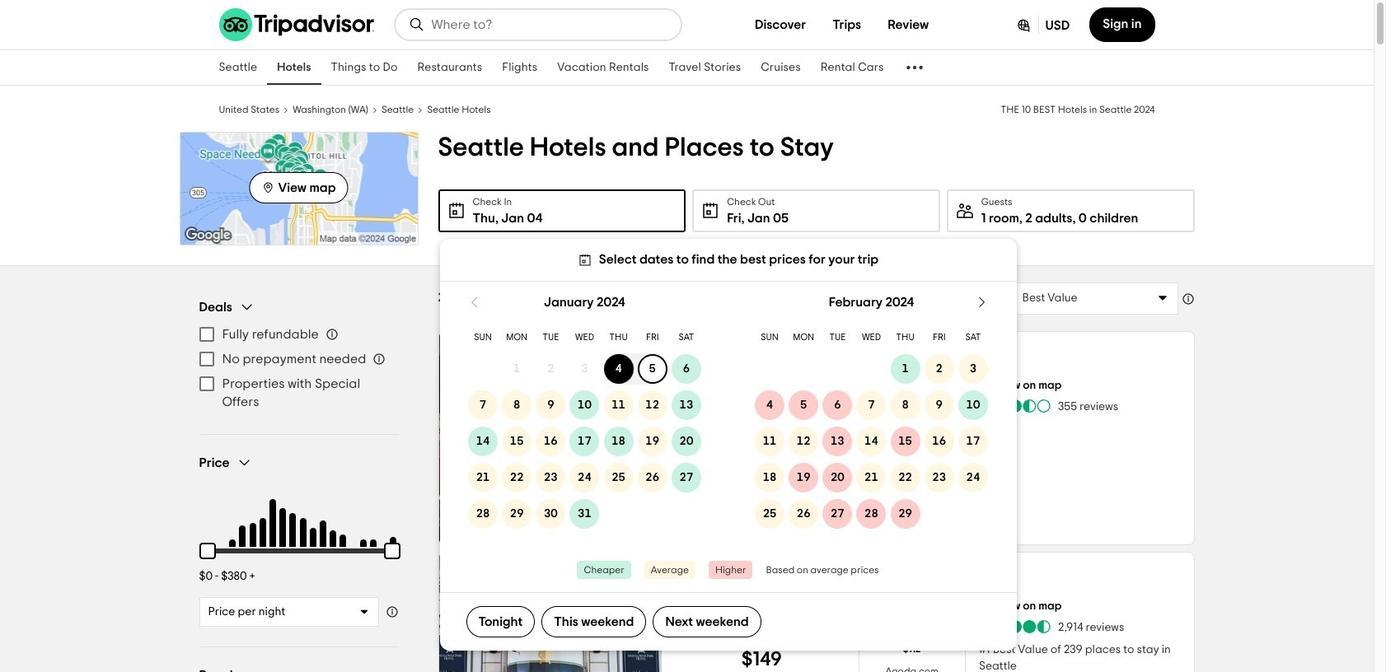 Task type: describe. For each thing, give the bounding box(es) containing it.
minimum price slider
[[189, 533, 225, 570]]

row group for 2nd grid
[[753, 352, 991, 533]]

tripadvisor image
[[219, 8, 374, 41]]

next month image
[[974, 294, 991, 311]]

search image
[[409, 16, 425, 33]]

2 grid from the left
[[753, 282, 991, 533]]

3.5 of 5 bubbles. 355 reviews element
[[979, 398, 1119, 415]]

save to a trip image
[[629, 566, 648, 586]]

Search search field
[[432, 17, 667, 32]]

carousel of images figure
[[439, 332, 662, 545]]

previous month image
[[466, 294, 483, 311]]



Task type: vqa. For each thing, say whether or not it's contained in the screenshot.
THE "HELPFUL" for Try not to let the sad homeless, drug situation be the only thing you see, SF is so much more & it feels very safe.
no



Task type: locate. For each thing, give the bounding box(es) containing it.
row
[[466, 324, 704, 352], [753, 324, 991, 352], [466, 352, 704, 388], [753, 352, 991, 388], [466, 388, 704, 424], [753, 388, 991, 424], [466, 424, 704, 460], [753, 424, 991, 460], [466, 460, 704, 497], [753, 460, 991, 497], [466, 497, 704, 533], [753, 497, 991, 533]]

0 horizontal spatial grid
[[466, 282, 704, 533]]

1 horizontal spatial row group
[[753, 352, 991, 533]]

2 row group from the left
[[753, 352, 991, 533]]

0 vertical spatial group
[[199, 299, 399, 415]]

1 row group from the left
[[466, 352, 704, 533]]

official site image
[[723, 378, 800, 411]]

save to a trip image
[[629, 345, 648, 365]]

4.5 of 5 bubbles. 2,914 reviews element
[[979, 619, 1125, 636]]

1 vertical spatial group
[[189, 455, 410, 627]]

row group
[[466, 352, 704, 533], [753, 352, 991, 533]]

maximum price slider
[[374, 533, 410, 570]]

group
[[199, 299, 399, 415], [189, 455, 410, 627]]

lobby image
[[439, 332, 662, 545]]

menu
[[199, 322, 399, 415]]

grid
[[466, 282, 704, 533], [753, 282, 991, 533]]

0 horizontal spatial row group
[[466, 352, 704, 533]]

expedia.com image
[[723, 599, 800, 632]]

1 grid from the left
[[466, 282, 704, 533]]

1 horizontal spatial grid
[[753, 282, 991, 533]]

row group for 2nd grid from the right
[[466, 352, 704, 533]]

None search field
[[395, 10, 681, 40]]



